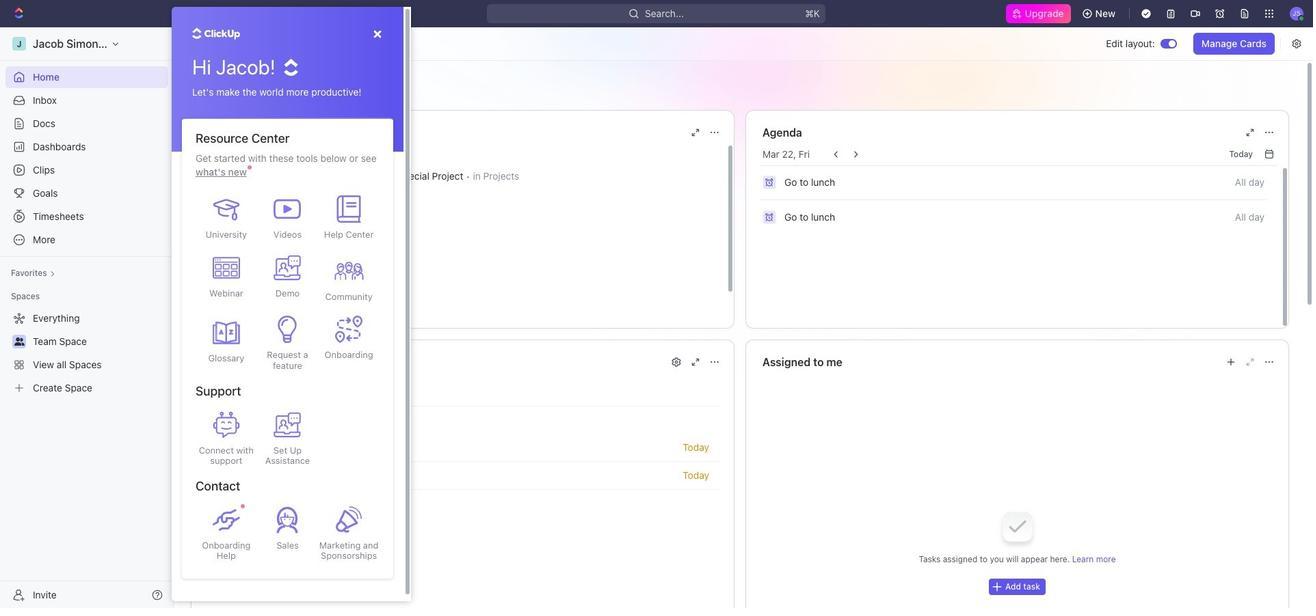 Task type: locate. For each thing, give the bounding box(es) containing it.
tree
[[5, 308, 168, 400]]



Task type: describe. For each thing, give the bounding box(es) containing it.
sidebar navigation
[[0, 27, 174, 609]]

tree inside sidebar navigation
[[5, 308, 168, 400]]



Task type: vqa. For each thing, say whether or not it's contained in the screenshot.
'into'
no



